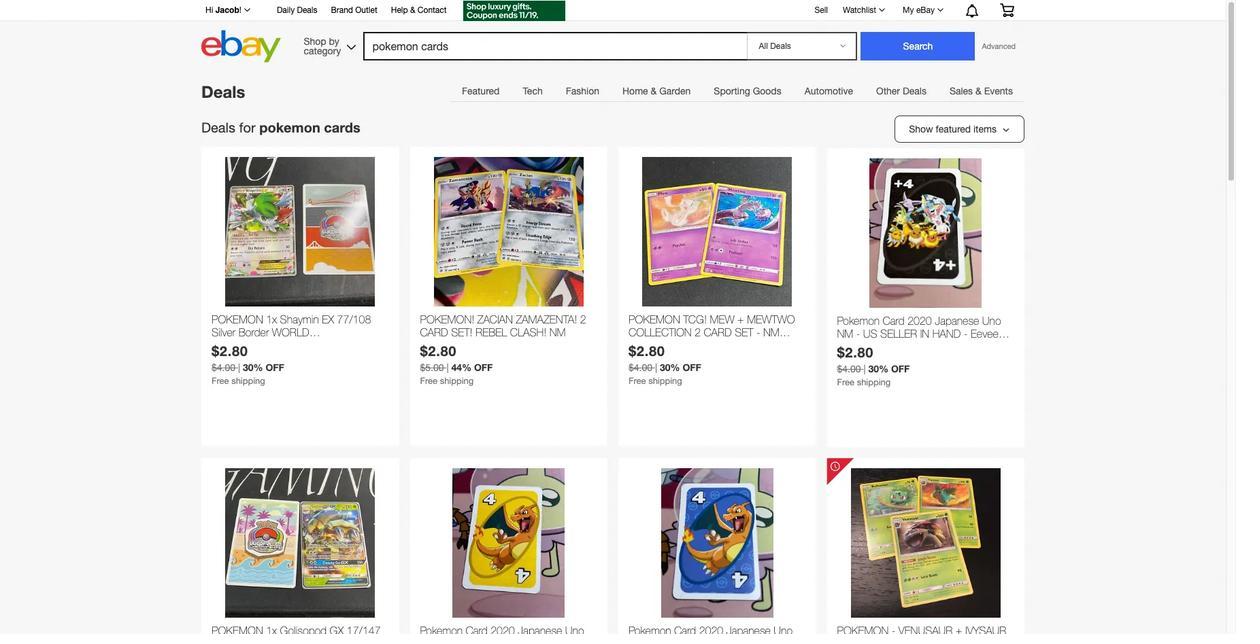 Task type: locate. For each thing, give the bounding box(es) containing it.
2 horizontal spatial &
[[976, 86, 982, 97]]

30%
[[243, 362, 263, 374], [660, 362, 680, 374], [869, 363, 889, 375]]

pokemon inside "pokemon tcg! mew + mewtwo collection 2 card set - nm cards"
[[629, 314, 680, 326]]

1 horizontal spatial $4.00
[[629, 363, 653, 374]]

advanced
[[982, 42, 1016, 50]]

home & garden
[[623, 86, 691, 97]]

deals up for
[[201, 82, 245, 101]]

-
[[757, 327, 760, 339], [856, 328, 860, 340], [964, 328, 968, 340]]

free for pokemon tcg! mew + mewtwo collection 2 card set - nm cards
[[629, 376, 646, 387]]

deals inside deals for pokemon cards
[[201, 120, 235, 135]]

shipping inside pokemon! zacian zamazenta! 2 card set! rebel clash! nm $2.80 $5.00 | 44% off free shipping
[[440, 376, 474, 387]]

nm down 'zamazenta!'
[[550, 327, 566, 339]]

shipping down cards
[[649, 376, 682, 387]]

free down championships
[[212, 376, 229, 387]]

nm inside pokemon! zacian zamazenta! 2 card set! rebel clash! nm $2.80 $5.00 | 44% off free shipping
[[550, 327, 566, 339]]

sporting goods
[[714, 86, 782, 97]]

free for pokemon card 2020 japanese uno nm - us seller in hand - eevee eeveelutions
[[837, 378, 855, 388]]

pokemon
[[837, 315, 880, 327]]

2 horizontal spatial 30%
[[869, 363, 889, 375]]

featured link
[[450, 78, 511, 105]]

card down "mew"
[[704, 327, 732, 339]]

menu bar
[[450, 77, 1025, 105]]

$2.80 $4.00 | 30% off free shipping
[[212, 343, 284, 387], [629, 343, 701, 387], [837, 344, 910, 388]]

set!
[[451, 327, 473, 339]]

deals
[[297, 5, 317, 15], [201, 82, 245, 101], [903, 86, 927, 97], [201, 120, 235, 135]]

1 horizontal spatial 30%
[[660, 362, 680, 374]]

$2.80 up $5.00
[[420, 343, 457, 359]]

card inside "pokemon tcg! mew + mewtwo collection 2 card set - nm cards"
[[704, 327, 732, 339]]

pokemon!
[[420, 314, 475, 326]]

nm down mewtwo
[[763, 327, 780, 339]]

$2.80 for pokemon tcg! mew + mewtwo collection 2 card set - nm cards
[[629, 343, 665, 359]]

2 horizontal spatial $4.00
[[837, 364, 861, 375]]

0 horizontal spatial pokemon
[[212, 314, 263, 326]]

& right home in the top of the page
[[651, 86, 657, 97]]

free down eeveelutions on the right of the page
[[837, 378, 855, 388]]

ebay
[[916, 5, 935, 15]]

free
[[212, 376, 229, 387], [420, 376, 438, 387], [629, 376, 646, 387], [837, 378, 855, 388]]

1 horizontal spatial pokemon
[[629, 314, 680, 326]]

1 vertical spatial 2
[[695, 327, 701, 339]]

pokemon tcg! mew + mewtwo collection 2 card set - nm cards
[[629, 314, 795, 352]]

$4.00
[[212, 363, 235, 374], [629, 363, 653, 374], [837, 364, 861, 375]]

$2.80 $4.00 | 30% off free shipping down collection
[[629, 343, 701, 387]]

free down cards
[[629, 376, 646, 387]]

$4.00 for pokemon 1x shaymin ex 77/108 silver border world championships card nm
[[212, 363, 235, 374]]

2 down 'tcg!'
[[695, 327, 701, 339]]

2
[[580, 314, 586, 326], [695, 327, 701, 339]]

$2.80 down us
[[837, 344, 874, 361]]

$2.80 $4.00 | 30% off free shipping down border
[[212, 343, 284, 387]]

2 horizontal spatial $2.80 $4.00 | 30% off free shipping
[[837, 344, 910, 388]]

items
[[974, 124, 997, 135]]

2 pokemon from the left
[[629, 314, 680, 326]]

card down the world
[[298, 340, 326, 352]]

1 horizontal spatial 2
[[695, 327, 701, 339]]

2 inside "pokemon tcg! mew + mewtwo collection 2 card set - nm cards"
[[695, 327, 701, 339]]

shop by category banner
[[198, 0, 1025, 66]]

| down eeveelutions on the right of the page
[[864, 364, 866, 375]]

| down cards
[[655, 363, 657, 374]]

collection
[[629, 327, 692, 339]]

- right set
[[757, 327, 760, 339]]

nm
[[550, 327, 566, 339], [763, 327, 780, 339], [837, 328, 853, 340], [329, 340, 345, 352]]

1 pokemon from the left
[[212, 314, 263, 326]]

1 horizontal spatial card
[[420, 327, 448, 339]]

pokemon
[[259, 119, 320, 135]]

0 horizontal spatial $4.00
[[212, 363, 235, 374]]

| left 44%
[[447, 363, 449, 374]]

daily deals link
[[277, 3, 317, 18]]

sell link
[[809, 5, 834, 15]]

cards
[[324, 119, 360, 135]]

$4.00 down silver
[[212, 363, 235, 374]]

$4.00 for pokemon tcg! mew + mewtwo collection 2 card set - nm cards
[[629, 363, 653, 374]]

1 horizontal spatial $2.80 $4.00 | 30% off free shipping
[[629, 343, 701, 387]]

shipping down eeveelutions on the right of the page
[[857, 378, 891, 388]]

shipping down championships
[[231, 376, 265, 387]]

0 horizontal spatial card
[[298, 340, 326, 352]]

deals left for
[[201, 120, 235, 135]]

off for silver
[[266, 362, 284, 374]]

$2.80 for pokemon card 2020 japanese uno nm - us seller in hand - eevee eeveelutions
[[837, 344, 874, 361]]

1 horizontal spatial &
[[651, 86, 657, 97]]

clash!
[[510, 327, 547, 339]]

30% down eeveelutions on the right of the page
[[869, 363, 889, 375]]

card inside pokemon 1x shaymin ex 77/108 silver border world championships card nm
[[298, 340, 326, 352]]

$2.80 $4.00 | 30% off free shipping for 2
[[629, 343, 701, 387]]

$2.80 for pokemon 1x shaymin ex 77/108 silver border world championships card nm
[[212, 343, 248, 359]]

pokemon! zacian zamazenta! 2 card set! rebel clash! nm link
[[420, 314, 597, 343]]

off down "pokemon tcg! mew + mewtwo collection 2 card set - nm cards"
[[683, 362, 701, 374]]

44%
[[451, 362, 472, 374]]

brand
[[331, 5, 353, 15]]

other deals
[[876, 86, 927, 97]]

tab list
[[450, 77, 1025, 105]]

pokemon up collection
[[629, 314, 680, 326]]

- down japanese
[[964, 328, 968, 340]]

off right 44%
[[474, 362, 493, 374]]

None submit
[[861, 32, 975, 61]]

30% down cards
[[660, 362, 680, 374]]

sell
[[815, 5, 828, 15]]

30% down championships
[[243, 362, 263, 374]]

show featured items button
[[895, 116, 1025, 143]]

$2.80 down silver
[[212, 343, 248, 359]]

2 horizontal spatial card
[[704, 327, 732, 339]]

eeveelutions
[[837, 341, 894, 353]]

deals right the daily
[[297, 5, 317, 15]]

$2.80 down collection
[[629, 343, 665, 359]]

off down championships
[[266, 362, 284, 374]]

card
[[420, 327, 448, 339], [704, 327, 732, 339], [298, 340, 326, 352]]

set
[[735, 327, 754, 339]]

!
[[239, 5, 241, 15]]

nm down 'ex'
[[329, 340, 345, 352]]

deals right other
[[903, 86, 927, 97]]

card down pokemon!
[[420, 327, 448, 339]]

free for pokemon 1x shaymin ex 77/108 silver border world championships card nm
[[212, 376, 229, 387]]

$4.00 down eeveelutions on the right of the page
[[837, 364, 861, 375]]

shipping down 44%
[[440, 376, 474, 387]]

& right help
[[410, 5, 415, 15]]

off down 'seller'
[[891, 363, 910, 375]]

ex
[[322, 314, 334, 326]]

0 horizontal spatial &
[[410, 5, 415, 15]]

pokemon inside pokemon 1x shaymin ex 77/108 silver border world championships card nm
[[212, 314, 263, 326]]

Search for anything text field
[[366, 33, 745, 59]]

0 horizontal spatial 30%
[[243, 362, 263, 374]]

for
[[239, 120, 256, 135]]

0 horizontal spatial 2
[[580, 314, 586, 326]]

2 right 'zamazenta!'
[[580, 314, 586, 326]]

| down championships
[[238, 363, 240, 374]]

other deals link
[[865, 78, 938, 105]]

& for garden
[[651, 86, 657, 97]]

nm down pokemon
[[837, 328, 853, 340]]

watchlist
[[843, 5, 876, 15]]

home & garden link
[[611, 78, 702, 105]]

by
[[329, 36, 339, 47]]

free down $5.00
[[420, 376, 438, 387]]

deals for pokemon cards
[[201, 119, 360, 135]]

& right sales
[[976, 86, 982, 97]]

$2.80 $4.00 | 30% off free shipping down us
[[837, 344, 910, 388]]

0 horizontal spatial $2.80 $4.00 | 30% off free shipping
[[212, 343, 284, 387]]

pokemon up silver
[[212, 314, 263, 326]]

world
[[272, 327, 309, 339]]

help & contact
[[391, 5, 447, 15]]

eevee
[[971, 328, 999, 340]]

$4.00 down cards
[[629, 363, 653, 374]]

0 vertical spatial 2
[[580, 314, 586, 326]]

& inside 'account' navigation
[[410, 5, 415, 15]]

off
[[266, 362, 284, 374], [474, 362, 493, 374], [683, 362, 701, 374], [891, 363, 910, 375]]

none submit inside shop by category banner
[[861, 32, 975, 61]]

0 horizontal spatial -
[[757, 327, 760, 339]]

fashion
[[566, 86, 599, 97]]

off for collection
[[683, 362, 701, 374]]

pokemon 1x shaymin ex 77/108 silver border world championships card nm
[[212, 314, 371, 352]]

jacob
[[215, 5, 239, 15]]

rebel
[[476, 327, 507, 339]]

$2.80 $4.00 | 30% off free shipping for border
[[212, 343, 284, 387]]

1x
[[266, 314, 277, 326]]

events
[[984, 86, 1013, 97]]

- left us
[[856, 328, 860, 340]]



Task type: describe. For each thing, give the bounding box(es) containing it.
brand outlet
[[331, 5, 377, 15]]

shipping for pokemon 1x shaymin ex 77/108 silver border world championships card nm
[[231, 376, 265, 387]]

sporting
[[714, 86, 750, 97]]

automotive link
[[793, 78, 865, 105]]

card
[[883, 315, 905, 327]]

menu bar containing featured
[[450, 77, 1025, 105]]

pokemon for collection
[[629, 314, 680, 326]]

in
[[920, 328, 930, 340]]

uno
[[982, 315, 1001, 327]]

card inside pokemon! zacian zamazenta! 2 card set! rebel clash! nm $2.80 $5.00 | 44% off free shipping
[[420, 327, 448, 339]]

shop by category
[[304, 36, 341, 56]]

show
[[909, 124, 933, 135]]

30% for -
[[869, 363, 889, 375]]

shop
[[304, 36, 326, 47]]

other
[[876, 86, 900, 97]]

sales & events link
[[938, 78, 1025, 105]]

mew
[[710, 314, 735, 326]]

2 horizontal spatial -
[[964, 328, 968, 340]]

automotive
[[805, 86, 853, 97]]

my
[[903, 5, 914, 15]]

30% for border
[[243, 362, 263, 374]]

nm inside pokemon card 2020 japanese uno nm - us seller in hand - eevee eeveelutions
[[837, 328, 853, 340]]

sales & events
[[950, 86, 1013, 97]]

zacian
[[478, 314, 513, 326]]

shaymin
[[280, 314, 319, 326]]

$2.80 $4.00 | 30% off free shipping for -
[[837, 344, 910, 388]]

pokemon tcg! mew + mewtwo collection 2 card set - nm cards link
[[629, 314, 806, 352]]

shop by category button
[[298, 30, 359, 60]]

pokemon card 2020 japanese uno nm - us seller in hand - eevee eeveelutions
[[837, 315, 1001, 353]]

deals link
[[201, 82, 245, 101]]

sales
[[950, 86, 973, 97]]

daily
[[277, 5, 295, 15]]

us
[[863, 328, 878, 340]]

zamazenta!
[[516, 314, 577, 326]]

your shopping cart image
[[1000, 3, 1015, 17]]

goods
[[753, 86, 782, 97]]

advanced link
[[975, 33, 1023, 60]]

tab list containing featured
[[450, 77, 1025, 105]]

hi jacob !
[[205, 5, 241, 15]]

featured
[[462, 86, 500, 97]]

tcg!
[[683, 314, 707, 326]]

border
[[239, 327, 269, 339]]

| for pokemon card 2020 japanese uno nm - us seller in hand - eevee eeveelutions
[[864, 364, 866, 375]]

shipping for pokemon tcg! mew + mewtwo collection 2 card set - nm cards
[[649, 376, 682, 387]]

| for pokemon 1x shaymin ex 77/108 silver border world championships card nm
[[238, 363, 240, 374]]

get the coupon image
[[463, 1, 565, 21]]

$4.00 for pokemon card 2020 japanese uno nm - us seller in hand - eevee eeveelutions
[[837, 364, 861, 375]]

tech link
[[511, 78, 554, 105]]

1 horizontal spatial -
[[856, 328, 860, 340]]

$5.00
[[420, 363, 444, 374]]

nm inside pokemon 1x shaymin ex 77/108 silver border world championships card nm
[[329, 340, 345, 352]]

featured
[[936, 124, 971, 135]]

hand
[[933, 328, 961, 340]]

watchlist link
[[836, 2, 891, 18]]

30% for 2
[[660, 362, 680, 374]]

japanese
[[935, 315, 979, 327]]

my ebay link
[[896, 2, 950, 18]]

off inside pokemon! zacian zamazenta! 2 card set! rebel clash! nm $2.80 $5.00 | 44% off free shipping
[[474, 362, 493, 374]]

account navigation
[[198, 0, 1025, 23]]

| inside pokemon! zacian zamazenta! 2 card set! rebel clash! nm $2.80 $5.00 | 44% off free shipping
[[447, 363, 449, 374]]

pokemon! zacian zamazenta! 2 card set! rebel clash! nm $2.80 $5.00 | 44% off free shipping
[[420, 314, 586, 387]]

cards
[[629, 340, 664, 352]]

show featured items
[[909, 124, 997, 135]]

free inside pokemon! zacian zamazenta! 2 card set! rebel clash! nm $2.80 $5.00 | 44% off free shipping
[[420, 376, 438, 387]]

2 inside pokemon! zacian zamazenta! 2 card set! rebel clash! nm $2.80 $5.00 | 44% off free shipping
[[580, 314, 586, 326]]

pokemon card 2020 japanese uno nm - us seller in hand - eevee eeveelutions link
[[837, 315, 1015, 353]]

hi
[[205, 5, 213, 15]]

pokemon 1x shaymin ex 77/108 silver border world championships card nm link
[[212, 314, 389, 352]]

contact
[[418, 5, 447, 15]]

my ebay
[[903, 5, 935, 15]]

help & contact link
[[391, 3, 447, 18]]

outlet
[[355, 5, 377, 15]]

championships
[[212, 340, 295, 352]]

+
[[738, 314, 744, 326]]

off for nm
[[891, 363, 910, 375]]

2020
[[908, 315, 932, 327]]

77/108
[[337, 314, 371, 326]]

nm inside "pokemon tcg! mew + mewtwo collection 2 card set - nm cards"
[[763, 327, 780, 339]]

category
[[304, 45, 341, 56]]

tech
[[523, 86, 543, 97]]

- inside "pokemon tcg! mew + mewtwo collection 2 card set - nm cards"
[[757, 327, 760, 339]]

daily deals
[[277, 5, 317, 15]]

deals inside tab list
[[903, 86, 927, 97]]

shipping for pokemon card 2020 japanese uno nm - us seller in hand - eevee eeveelutions
[[857, 378, 891, 388]]

pokemon for silver
[[212, 314, 263, 326]]

home
[[623, 86, 648, 97]]

brand outlet link
[[331, 3, 377, 18]]

| for pokemon tcg! mew + mewtwo collection 2 card set - nm cards
[[655, 363, 657, 374]]

garden
[[659, 86, 691, 97]]

& for contact
[[410, 5, 415, 15]]

& for events
[[976, 86, 982, 97]]

help
[[391, 5, 408, 15]]

deals inside 'account' navigation
[[297, 5, 317, 15]]

$2.80 inside pokemon! zacian zamazenta! 2 card set! rebel clash! nm $2.80 $5.00 | 44% off free shipping
[[420, 343, 457, 359]]

seller
[[881, 328, 917, 340]]

mewtwo
[[747, 314, 795, 326]]

silver
[[212, 327, 236, 339]]



Task type: vqa. For each thing, say whether or not it's contained in the screenshot.
Alvish Men's Halloween Hawaiian Shirt Pumpkins Button Down Skull Horror Shirts image
no



